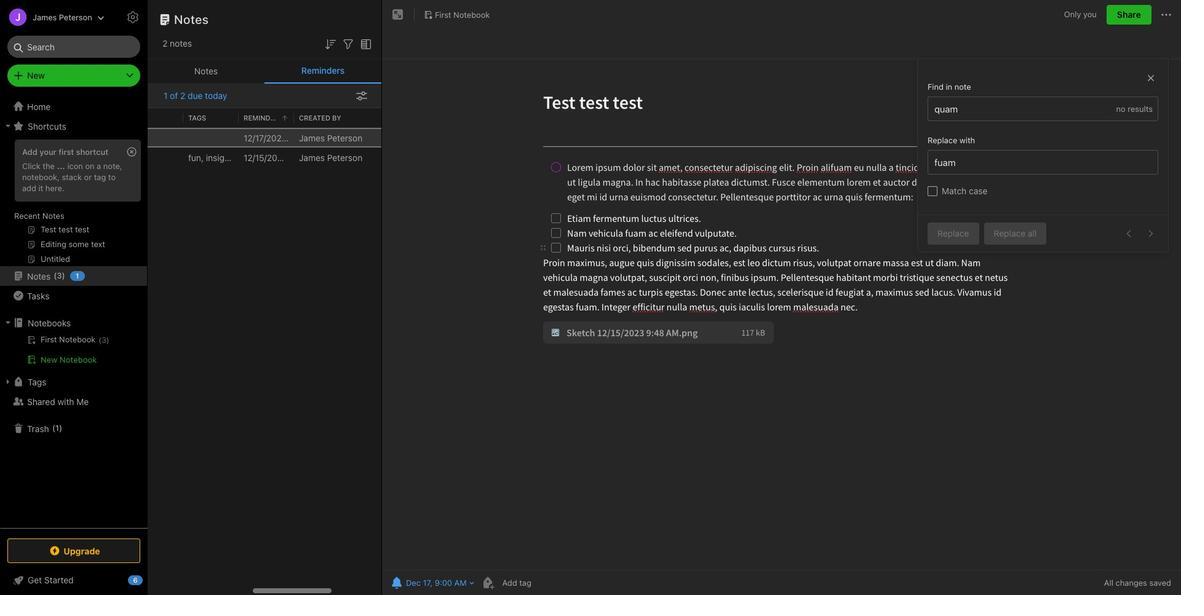 Task type: describe. For each thing, give the bounding box(es) containing it.
click
[[22, 161, 40, 171]]

12/17/2023,
[[244, 133, 289, 143]]

james inside account field
[[33, 12, 57, 22]]

) for notes
[[62, 271, 65, 281]]

( inside new notebook 'group'
[[99, 336, 102, 345]]

trash
[[27, 424, 49, 434]]

home link
[[0, 97, 148, 116]]

shortcut
[[76, 147, 108, 157]]

replace for replace all
[[994, 228, 1025, 239]]

Help and Learning task checklist field
[[0, 571, 148, 591]]

am inside popup button
[[454, 578, 467, 588]]

shortcuts button
[[0, 116, 147, 136]]

new for new
[[27, 70, 45, 81]]

due
[[188, 90, 203, 101]]

with for shared
[[58, 396, 74, 407]]

12/15/2023, 09:00 am
[[244, 152, 331, 163]]

add filters image
[[341, 37, 356, 52]]

here.
[[45, 183, 64, 193]]

...
[[57, 161, 65, 171]]

james peterson inside account field
[[33, 12, 92, 22]]

peterson inside account field
[[59, 12, 92, 22]]

9:00
[[435, 578, 452, 588]]

12/15/2023,
[[244, 152, 290, 163]]

icon on a note, notebook, stack or tag to add it here.
[[22, 161, 122, 193]]

( for notes
[[54, 271, 57, 281]]

click the ...
[[22, 161, 65, 171]]

reminder date
[[244, 114, 299, 122]]

or
[[84, 172, 92, 182]]

notes inside button
[[194, 66, 218, 76]]

note
[[955, 82, 971, 92]]

james peterson for 12/17/2023, 09:00 am
[[299, 133, 362, 143]]

case
[[969, 186, 988, 196]]

find in note
[[928, 82, 971, 92]]

09:00 for 12/17/2023,
[[291, 133, 315, 143]]

( 3 )
[[99, 336, 109, 345]]

share
[[1117, 9, 1141, 20]]

stack
[[62, 172, 82, 182]]

started
[[44, 575, 74, 586]]

peterson for 12/15/2023, 09:00 am
[[327, 152, 362, 163]]

tag
[[94, 172, 106, 182]]

Find in note text field
[[933, 97, 1116, 121]]

View options field
[[356, 36, 373, 52]]

by
[[332, 114, 341, 122]]

notebooks link
[[0, 313, 147, 333]]

notes right recent
[[42, 211, 64, 221]]

notebook for new notebook
[[60, 355, 97, 365]]

1 horizontal spatial tags
[[188, 114, 206, 122]]

tags button
[[0, 372, 147, 392]]

Replace with text field
[[933, 151, 1153, 174]]

shortcuts
[[28, 121, 66, 131]]

replace all button
[[984, 223, 1047, 245]]

more actions image
[[1159, 7, 1174, 22]]

notes
[[170, 38, 192, 49]]

trash ( 1 )
[[27, 423, 62, 434]]

created by
[[299, 114, 341, 122]]

12/17/2023, 09:00 am
[[244, 133, 331, 143]]

More actions field
[[1159, 5, 1174, 25]]

Add tag field
[[501, 578, 593, 589]]

settings image
[[125, 10, 140, 25]]

notes up notes on the top of page
[[174, 12, 209, 26]]

tree containing home
[[0, 97, 148, 528]]

changes
[[1116, 578, 1147, 588]]

new for new notebook
[[41, 355, 57, 365]]

0 vertical spatial 2
[[162, 38, 168, 49]]

add your first shortcut
[[22, 147, 108, 157]]

notebook for first notebook
[[453, 10, 490, 19]]

expand notebooks image
[[3, 318, 13, 328]]

Add filters field
[[341, 36, 356, 52]]

1 for 1 of 2 due today
[[164, 90, 168, 101]]

first
[[59, 147, 74, 157]]

am for 12/17/2023, 09:00 am
[[318, 133, 331, 143]]

recent
[[14, 211, 40, 221]]

add
[[22, 147, 37, 157]]

get
[[28, 575, 42, 586]]

peterson for 12/17/2023, 09:00 am
[[327, 133, 362, 143]]

created
[[299, 114, 330, 122]]

no
[[1116, 104, 1126, 114]]

expand note image
[[391, 7, 405, 22]]

match
[[942, 186, 967, 196]]

match case
[[942, 186, 988, 196]]

your
[[40, 147, 56, 157]]

all
[[1028, 228, 1037, 239]]

icon
[[67, 161, 83, 171]]

tasks button
[[0, 286, 147, 306]]

close image
[[1145, 72, 1157, 84]]

all changes saved
[[1104, 578, 1171, 588]]

6
[[133, 576, 138, 584]]

replace for replace with
[[928, 135, 957, 145]]

reminder options image
[[356, 91, 367, 101]]

replace with
[[928, 135, 975, 145]]

home
[[27, 101, 51, 112]]

dec
[[406, 578, 421, 588]]

shared with me link
[[0, 392, 147, 412]]



Task type: locate. For each thing, give the bounding box(es) containing it.
( for trash
[[52, 423, 55, 433]]

1 vertical spatial 2
[[180, 90, 185, 101]]

notes button
[[148, 59, 265, 84]]

3 inside notes ( 3 )
[[57, 271, 62, 281]]

0 horizontal spatial notebook
[[60, 355, 97, 365]]

first notebook
[[435, 10, 490, 19]]

am for 12/15/2023, 09:00 am
[[318, 152, 331, 163]]

group
[[0, 136, 147, 271]]

17,
[[423, 578, 433, 588]]

Account field
[[0, 5, 104, 30]]

you
[[1083, 9, 1097, 19]]

09:00 for 12/15/2023,
[[292, 152, 316, 163]]

( inside trash ( 1 )
[[52, 423, 55, 433]]

reminder
[[244, 114, 279, 122]]

only you
[[1064, 9, 1097, 19]]

0 vertical spatial 1
[[164, 90, 168, 101]]

tab list
[[148, 59, 381, 84]]

2 right of
[[180, 90, 185, 101]]

replace button
[[928, 223, 979, 245]]

1 horizontal spatial 2
[[180, 90, 185, 101]]

0 horizontal spatial with
[[58, 396, 74, 407]]

notebook,
[[22, 172, 60, 182]]

0 vertical spatial 09:00
[[291, 133, 315, 143]]

new up "tags" button
[[41, 355, 57, 365]]

new button
[[7, 65, 140, 87]]

james down 12/17/2023, 09:00 am
[[299, 152, 325, 163]]

0 vertical spatial (
[[54, 271, 57, 281]]

2
[[162, 38, 168, 49], [180, 90, 185, 101]]

0 vertical spatial am
[[318, 133, 331, 143]]

new inside button
[[41, 355, 57, 365]]

1 horizontal spatial notebook
[[453, 10, 490, 19]]

add tag image
[[480, 576, 495, 591]]

1 vertical spatial (
[[99, 336, 102, 345]]

0 vertical spatial james
[[33, 12, 57, 22]]

0 vertical spatial 3
[[57, 271, 62, 281]]

Match case checkbox
[[928, 186, 937, 196]]

( down notebooks link
[[99, 336, 102, 345]]

saved
[[1149, 578, 1171, 588]]

only
[[1064, 9, 1081, 19]]

09:00 down 12/17/2023, 09:00 am
[[292, 152, 316, 163]]

new notebook button
[[0, 352, 147, 367]]

0 vertical spatial notebook
[[453, 10, 490, 19]]

with
[[960, 135, 975, 145], [58, 396, 74, 407]]

1 horizontal spatial 1
[[76, 272, 79, 280]]

1 vertical spatial notebook
[[60, 355, 97, 365]]

Sort options field
[[323, 36, 338, 52]]

0 horizontal spatial 1
[[55, 423, 59, 433]]

no results
[[1116, 104, 1153, 114]]

tab list containing reminders
[[148, 59, 381, 84]]

2 vertical spatial )
[[59, 423, 62, 433]]

0 vertical spatial james peterson
[[33, 12, 92, 22]]

1 vertical spatial 1
[[76, 272, 79, 280]]

note window element
[[382, 0, 1181, 595]]

1 right trash on the left bottom of page
[[55, 423, 59, 433]]

) right trash on the left bottom of page
[[59, 423, 62, 433]]

group containing add your first shortcut
[[0, 136, 147, 271]]

Edit reminder field
[[388, 575, 475, 592]]

notes up tasks at left
[[27, 271, 51, 281]]

notes ( 3 )
[[27, 271, 65, 281]]

on
[[85, 161, 94, 171]]

row group containing 12/17/2023, 09:00 am
[[0, 128, 515, 167]]

) up tasks button at the left
[[62, 271, 65, 281]]

notebook up "tags" button
[[60, 355, 97, 365]]

1 vertical spatial new
[[41, 355, 57, 365]]

james peterson for 12/15/2023, 09:00 am
[[299, 152, 362, 163]]

0 vertical spatial new
[[27, 70, 45, 81]]

new inside 'popup button'
[[27, 70, 45, 81]]

1 vertical spatial 09:00
[[292, 152, 316, 163]]

replace inside button
[[937, 228, 969, 239]]

it
[[38, 183, 43, 193]]

1
[[164, 90, 168, 101], [76, 272, 79, 280], [55, 423, 59, 433]]

09:00 down created
[[291, 133, 315, 143]]

(
[[54, 271, 57, 281], [99, 336, 102, 345], [52, 423, 55, 433]]

a
[[97, 161, 101, 171]]

) inside new notebook 'group'
[[106, 336, 109, 345]]

1 horizontal spatial 3
[[102, 336, 106, 345]]

1 vertical spatial with
[[58, 396, 74, 407]]

0 vertical spatial )
[[62, 271, 65, 281]]

james
[[33, 12, 57, 22], [299, 133, 325, 143], [299, 152, 325, 163]]

2 vertical spatial james peterson
[[299, 152, 362, 163]]

Search text field
[[16, 36, 132, 58]]

2 vertical spatial peterson
[[327, 152, 362, 163]]

1 for 1
[[76, 272, 79, 280]]

replace inside button
[[994, 228, 1025, 239]]

peterson
[[59, 12, 92, 22], [327, 133, 362, 143], [327, 152, 362, 163]]

3
[[57, 271, 62, 281], [102, 336, 106, 345]]

1 up tasks button at the left
[[76, 272, 79, 280]]

shared with me
[[27, 396, 89, 407]]

0 vertical spatial with
[[960, 135, 975, 145]]

1 vertical spatial peterson
[[327, 133, 362, 143]]

with inside note window element
[[960, 135, 975, 145]]

note,
[[103, 161, 122, 171]]

1 vertical spatial am
[[318, 152, 331, 163]]

james down created
[[299, 133, 325, 143]]

date
[[281, 114, 299, 122]]

3 down notebooks link
[[102, 336, 106, 345]]

replace for replace
[[937, 228, 969, 239]]

expand tags image
[[3, 377, 13, 387]]

Note Editor text field
[[382, 59, 1181, 570]]

replace down 'match'
[[937, 228, 969, 239]]

dec 17, 9:00 am button
[[388, 575, 468, 592]]

replace left all
[[994, 228, 1025, 239]]

notes inside notes ( 3 )
[[27, 271, 51, 281]]

get started
[[28, 575, 74, 586]]

recent notes
[[14, 211, 64, 221]]

james for 12/17/2023, 09:00 am
[[299, 133, 325, 143]]

notebook
[[453, 10, 490, 19], [60, 355, 97, 365]]

james for 12/15/2023, 09:00 am
[[299, 152, 325, 163]]

1 vertical spatial james
[[299, 133, 325, 143]]

james up search text box
[[33, 12, 57, 22]]

1 vertical spatial )
[[106, 336, 109, 345]]

with inside tree
[[58, 396, 74, 407]]

2 vertical spatial am
[[454, 578, 467, 588]]

reminders button
[[265, 59, 381, 84]]

notebook inside 'group'
[[60, 355, 97, 365]]

tags inside button
[[28, 377, 46, 387]]

2 notes
[[162, 38, 192, 49]]

add
[[22, 183, 36, 193]]

0 vertical spatial tags
[[188, 114, 206, 122]]

2 left notes on the top of page
[[162, 38, 168, 49]]

with left me
[[58, 396, 74, 407]]

row group
[[0, 128, 515, 167]]

0 horizontal spatial 3
[[57, 271, 62, 281]]

upgrade button
[[7, 539, 140, 563]]

3 up tasks button at the left
[[57, 271, 62, 281]]

1 inside trash ( 1 )
[[55, 423, 59, 433]]

shared
[[27, 396, 55, 407]]

replace
[[928, 135, 957, 145], [937, 228, 969, 239], [994, 228, 1025, 239]]

1 horizontal spatial with
[[960, 135, 975, 145]]

results
[[1128, 104, 1153, 114]]

notebooks
[[28, 318, 71, 328]]

am
[[318, 133, 331, 143], [318, 152, 331, 163], [454, 578, 467, 588]]

tags up shared
[[28, 377, 46, 387]]

tree
[[0, 97, 148, 528]]

new notebook group
[[0, 333, 147, 372]]

1 left of
[[164, 90, 168, 101]]

) down notebooks link
[[106, 336, 109, 345]]

of
[[170, 90, 178, 101]]

2 vertical spatial (
[[52, 423, 55, 433]]

notes up today
[[194, 66, 218, 76]]

None search field
[[16, 36, 132, 58]]

( inside notes ( 3 )
[[54, 271, 57, 281]]

2 vertical spatial 1
[[55, 423, 59, 433]]

1 of 2 due today
[[164, 90, 227, 101]]

( right trash on the left bottom of page
[[52, 423, 55, 433]]

tasks
[[27, 291, 49, 301]]

2 vertical spatial james
[[299, 152, 325, 163]]

new notebook
[[41, 355, 97, 365]]

( up tasks button at the left
[[54, 271, 57, 281]]

0 horizontal spatial tags
[[28, 377, 46, 387]]

notebook inside note window element
[[453, 10, 490, 19]]

Reminder options field
[[351, 88, 369, 104]]

find
[[928, 82, 944, 92]]

column header
[[78, 113, 178, 123]]

0 vertical spatial peterson
[[59, 12, 92, 22]]

) inside trash ( 1 )
[[59, 423, 62, 433]]

share button
[[1107, 5, 1152, 25]]

2 horizontal spatial 1
[[164, 90, 168, 101]]

) inside notes ( 3 )
[[62, 271, 65, 281]]

me
[[76, 396, 89, 407]]

09:00
[[291, 133, 315, 143], [292, 152, 316, 163]]

first notebook button
[[420, 6, 494, 23]]

)
[[62, 271, 65, 281], [106, 336, 109, 345], [59, 423, 62, 433]]

with for replace
[[960, 135, 975, 145]]

click to collapse image
[[143, 573, 152, 587]]

upgrade
[[64, 546, 100, 556]]

group inside tree
[[0, 136, 147, 271]]

replace all
[[994, 228, 1037, 239]]

reminders
[[301, 65, 345, 76]]

3 inside new notebook 'group'
[[102, 336, 106, 345]]

dec 17, 9:00 am
[[406, 578, 467, 588]]

today
[[205, 90, 227, 101]]

1 vertical spatial james peterson
[[299, 133, 362, 143]]

first
[[435, 10, 451, 19]]

0 horizontal spatial 2
[[162, 38, 168, 49]]

) for trash
[[59, 423, 62, 433]]

1 vertical spatial 3
[[102, 336, 106, 345]]

in
[[946, 82, 952, 92]]

with up the match case
[[960, 135, 975, 145]]

1 vertical spatial tags
[[28, 377, 46, 387]]

new up home
[[27, 70, 45, 81]]

notebook right first
[[453, 10, 490, 19]]

the
[[43, 161, 55, 171]]

replace up match case checkbox
[[928, 135, 957, 145]]

tags down 1 of 2 due today
[[188, 114, 206, 122]]

all
[[1104, 578, 1113, 588]]

to
[[108, 172, 116, 182]]



Task type: vqa. For each thing, say whether or not it's contained in the screenshot.
Edit search icon
no



